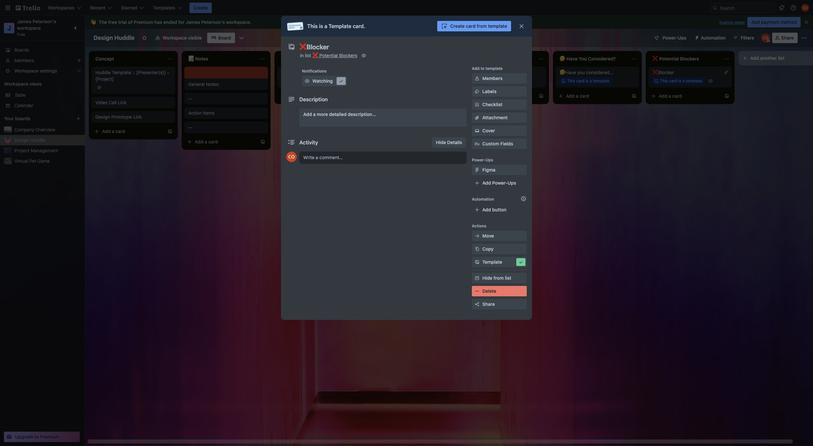 Task type: locate. For each thing, give the bounding box(es) containing it.
2 horizontal spatial christina overa (christinaovera) image
[[802, 4, 810, 12]]

boards link
[[0, 45, 85, 55]]

1 vertical spatial template
[[112, 70, 131, 75]]

sm image for labels
[[474, 88, 481, 95]]

template inside huddle template :: [presenter(s)] - [project]
[[112, 70, 131, 75]]

delete
[[483, 288, 497, 294]]

add left labels
[[474, 93, 482, 99]]

peterson's up "boards" link
[[33, 19, 56, 24]]

sm image inside checklist link
[[474, 101, 481, 108]]

workspace inside button
[[163, 35, 187, 41]]

1 vertical spatial template
[[486, 66, 503, 71]]

Search field
[[718, 3, 775, 13]]

list inside "link"
[[505, 275, 512, 281]]

ups up add button button
[[508, 180, 517, 186]]

sm image inside template button
[[518, 259, 525, 266]]

1 horizontal spatial to
[[481, 66, 485, 71]]

create for create
[[194, 5, 208, 10]]

1 horizontal spatial automation
[[701, 35, 726, 41]]

❌
[[313, 53, 318, 58]]

sm image for watching
[[304, 78, 311, 84]]

link down video call link link
[[133, 114, 142, 120]]

add a more detailed description…
[[303, 112, 376, 117]]

0 horizontal spatial huddle
[[30, 137, 45, 143]]

2 -- from the top
[[188, 125, 193, 130]]

1 vertical spatial share
[[483, 302, 495, 307]]

2 horizontal spatial huddle
[[114, 34, 135, 41]]

sm image inside delete link
[[474, 288, 481, 295]]

0 horizontal spatial members link
[[0, 55, 85, 66]]

3 template. from the left
[[593, 78, 611, 83]]

sm image inside labels link
[[474, 88, 481, 95]]

premium inside banner
[[134, 19, 153, 25]]

0 horizontal spatial template
[[112, 70, 131, 75]]

0 horizontal spatial premium
[[40, 434, 59, 440]]

add a card button
[[277, 91, 351, 101], [463, 91, 536, 101], [556, 91, 629, 101], [649, 91, 722, 101], [92, 126, 165, 137], [184, 137, 258, 147]]

add a card down you
[[566, 93, 590, 99]]

list right another
[[779, 55, 785, 61]]

.
[[250, 19, 252, 25]]

is up in list ❌ potential blockers
[[319, 23, 323, 29]]

add a card down items
[[195, 139, 218, 145]]

❌ potential blockers link
[[313, 53, 358, 58]]

this card is a template. down 🤔have you considered... at top right
[[568, 78, 611, 83]]

sm image for move
[[474, 233, 481, 239]]

workspace
[[163, 35, 187, 41], [4, 81, 28, 87]]

this is a template card.
[[307, 23, 366, 29]]

sm image left labels
[[474, 88, 481, 95]]

-- link down "action items" link
[[188, 124, 264, 131]]

hide inside "link"
[[483, 275, 493, 281]]

j
[[7, 24, 11, 32]]

add down 🤔have
[[566, 93, 575, 99]]

None text field
[[296, 41, 512, 53]]

this
[[307, 23, 318, 29], [289, 78, 297, 83], [475, 78, 483, 83], [568, 78, 576, 83], [661, 78, 668, 83]]

sm image left figma in the top of the page
[[474, 167, 481, 173]]

your boards
[[4, 116, 30, 121]]

1 template. from the left
[[315, 78, 332, 83]]

another
[[761, 55, 777, 61]]

this up ❌
[[307, 23, 318, 29]]

0 vertical spatial --
[[188, 96, 193, 101]]

design down video at the top of page
[[95, 114, 110, 120]]

design
[[94, 34, 113, 41], [95, 114, 110, 120], [14, 137, 29, 143]]

james right for
[[186, 19, 200, 25]]

1 vertical spatial to
[[35, 434, 39, 440]]

huddle down trial
[[114, 34, 135, 41]]

1 vertical spatial design huddle
[[14, 137, 45, 143]]

1 vertical spatial power-ups
[[472, 158, 493, 163]]

more
[[317, 112, 328, 117]]

j link
[[4, 23, 14, 33]]

0 vertical spatial template
[[488, 23, 508, 29]]

sm image inside the automation 'button'
[[692, 33, 701, 42]]

0 horizontal spatial peterson's
[[33, 19, 56, 24]]

members link up labels link
[[472, 73, 527, 84]]

2 vertical spatial design
[[14, 137, 29, 143]]

0 vertical spatial power-
[[663, 35, 678, 41]]

template. for about...?]
[[500, 78, 518, 83]]

1 vertical spatial christina overa (christinaovera) image
[[762, 33, 771, 43]]

add left description
[[288, 93, 296, 99]]

0 horizontal spatial link
[[118, 100, 127, 105]]

1 vertical spatial power-
[[472, 158, 486, 163]]

this card is a template. down 👍positive [i really liked...]
[[289, 78, 332, 83]]

1 vertical spatial huddle
[[95, 70, 111, 75]]

0 notifications image
[[778, 4, 786, 12]]

template. down 👍positive [i really liked...] link
[[315, 78, 332, 83]]

-- for first -- link from the top of the page
[[188, 96, 193, 101]]

1 vertical spatial --
[[188, 125, 193, 130]]

1 vertical spatial workspace
[[4, 81, 28, 87]]

potential
[[320, 53, 338, 58]]

list for add another list
[[779, 55, 785, 61]]

create from template… image for add a card button below ❌blocker link
[[725, 94, 730, 99]]

4 template. from the left
[[686, 78, 704, 83]]

virtual
[[14, 158, 28, 164]]

0 horizontal spatial hide
[[436, 140, 446, 145]]

sm image for template
[[474, 259, 481, 266]]

add left the more
[[303, 112, 312, 117]]

is
[[319, 23, 323, 29], [307, 78, 310, 83], [493, 78, 496, 83], [586, 78, 589, 83], [679, 78, 682, 83]]

sm image down copy link
[[518, 259, 525, 266]]

create from template… image for add a card button underneath "action items" link
[[260, 139, 266, 145]]

1 vertical spatial automation
[[472, 197, 494, 202]]

1 horizontal spatial members
[[483, 76, 503, 81]]

huddle up project management
[[30, 137, 45, 143]]

1 horizontal spatial hide
[[483, 275, 493, 281]]

a down 👍positive
[[298, 93, 300, 99]]

add power-ups
[[483, 180, 517, 186]]

template.
[[315, 78, 332, 83], [500, 78, 518, 83], [593, 78, 611, 83], [686, 78, 704, 83]]

workspace inside banner
[[226, 19, 250, 25]]

workspace
[[226, 19, 250, 25], [17, 25, 41, 31]]

1 horizontal spatial premium
[[134, 19, 153, 25]]

add power-ups link
[[472, 178, 527, 188]]

free
[[108, 19, 117, 25]]

workspace inside james peterson's workspace free
[[17, 25, 41, 31]]

0 vertical spatial link
[[118, 100, 127, 105]]

filters button
[[731, 33, 757, 43]]

template left card.
[[329, 23, 352, 29]]

template left ::
[[112, 70, 131, 75]]

-- link down general notes: "link"
[[188, 95, 264, 102]]

workspace up "table" on the left of page
[[4, 81, 28, 87]]

table link
[[14, 92, 81, 98]]

0 vertical spatial design huddle
[[94, 34, 135, 41]]

workspace up customize views image on the top left of the page
[[226, 19, 250, 25]]

0 vertical spatial create
[[194, 5, 208, 10]]

members down 🙋question [what about...?]
[[483, 76, 503, 81]]

design huddle down free
[[94, 34, 135, 41]]

video call link link
[[95, 99, 171, 106]]

template button
[[472, 257, 527, 268]]

banner
[[85, 16, 814, 29]]

0 horizontal spatial christina overa (christinaovera) image
[[286, 152, 297, 162]]

peterson's inside james peterson's workspace free
[[33, 19, 56, 24]]

from inside "link"
[[494, 275, 504, 281]]

share down method
[[782, 35, 794, 41]]

1 this card is a template. from the left
[[289, 78, 332, 83]]

sm image down copy link
[[474, 259, 481, 266]]

automation
[[701, 35, 726, 41], [472, 197, 494, 202]]

1 horizontal spatial template
[[329, 23, 352, 29]]

add a card button down 🤔have you considered... link
[[556, 91, 629, 101]]

👍positive [i really liked...]
[[281, 70, 337, 75]]

2 vertical spatial christina overa (christinaovera) image
[[286, 152, 297, 162]]

list right in
[[305, 53, 311, 58]]

list up delete link at the right of page
[[505, 275, 512, 281]]

actions
[[472, 224, 487, 229]]

premium right of
[[134, 19, 153, 25]]

1 horizontal spatial link
[[133, 114, 142, 120]]

2 horizontal spatial template
[[483, 259, 503, 265]]

custom fields
[[483, 141, 513, 147]]

customize views image
[[238, 35, 245, 41]]

christina overa (christinaovera) image
[[802, 4, 810, 12], [762, 33, 771, 43], [286, 152, 297, 162]]

1 horizontal spatial power-
[[493, 180, 508, 186]]

description…
[[348, 112, 376, 117]]

general notes: link
[[188, 81, 264, 88]]

template. down considered...
[[593, 78, 611, 83]]

add left another
[[751, 55, 760, 61]]

sm image inside hide from list "link"
[[474, 275, 481, 282]]

sm image left hide from list at the right bottom
[[474, 275, 481, 282]]

sm image inside move link
[[474, 233, 481, 239]]

sm image left cover
[[474, 128, 481, 134]]

james peterson's workspace link
[[17, 19, 57, 31]]

0 horizontal spatial from
[[477, 23, 487, 29]]

0 horizontal spatial workspace
[[4, 81, 28, 87]]

add a card down ❌blocker
[[659, 93, 683, 99]]

sm image inside copy link
[[474, 246, 481, 252]]

members link
[[0, 55, 85, 66], [472, 73, 527, 84]]

peterson's up the board link
[[201, 19, 225, 25]]

this card is a template. for [i
[[289, 78, 332, 83]]

1 horizontal spatial create
[[451, 23, 465, 29]]

add payment method button
[[748, 17, 801, 27]]

share down 'delete'
[[483, 302, 495, 307]]

edit card image
[[724, 70, 729, 75]]

1 horizontal spatial list
[[505, 275, 512, 281]]

add a card down [i
[[288, 93, 311, 99]]

1 vertical spatial link
[[133, 114, 142, 120]]

add down ❌blocker
[[659, 93, 668, 99]]

❌blocker
[[653, 70, 674, 75]]

1 -- link from the top
[[188, 95, 264, 102]]

2 vertical spatial template
[[483, 259, 503, 265]]

a down you
[[576, 93, 579, 99]]

template
[[488, 23, 508, 29], [486, 66, 503, 71]]

add down 'action items'
[[195, 139, 204, 145]]

1 vertical spatial design
[[95, 114, 110, 120]]

hide up 'delete'
[[483, 275, 493, 281]]

share button
[[773, 33, 798, 43], [472, 299, 527, 310]]

0 vertical spatial christina overa (christinaovera) image
[[802, 4, 810, 12]]

a down design prototype link
[[112, 129, 114, 134]]

0 vertical spatial members
[[14, 58, 34, 63]]

0 vertical spatial to
[[481, 66, 485, 71]]

share button down method
[[773, 33, 798, 43]]

members down boards
[[14, 58, 34, 63]]

0 vertical spatial power-ups
[[663, 35, 687, 41]]

0 horizontal spatial create
[[194, 5, 208, 10]]

add down design prototype link
[[102, 129, 111, 134]]

upgrade
[[15, 434, 33, 440]]

members
[[14, 58, 34, 63], [483, 76, 503, 81]]

your
[[4, 116, 14, 121]]

design down the
[[94, 34, 113, 41]]

copy link
[[472, 244, 527, 254]]

1 horizontal spatial workspace
[[163, 35, 187, 41]]

is down 👍positive [i really liked...]
[[307, 78, 310, 83]]

ups up figma in the top of the page
[[486, 158, 493, 163]]

0 vertical spatial workspace
[[226, 19, 250, 25]]

is down 🙋question [what about...?]
[[493, 78, 496, 83]]

sm image for automation
[[692, 33, 701, 42]]

add a card up checklist
[[474, 93, 497, 99]]

0 horizontal spatial members
[[14, 58, 34, 63]]

upgrade to premium link
[[4, 432, 80, 442]]

create from template… image
[[539, 94, 544, 99], [725, 94, 730, 99], [260, 139, 266, 145]]

from
[[477, 23, 487, 29], [494, 275, 504, 281]]

0 vertical spatial create from template… image
[[632, 94, 637, 99]]

0 horizontal spatial to
[[35, 434, 39, 440]]

2 horizontal spatial list
[[779, 55, 785, 61]]

huddle up [project]
[[95, 70, 111, 75]]

explore
[[720, 20, 734, 25]]

1 -- from the top
[[188, 96, 193, 101]]

create from template… image for add a card button under design prototype link link
[[167, 129, 173, 134]]

link inside video call link link
[[118, 100, 127, 105]]

0 horizontal spatial ups
[[486, 158, 493, 163]]

sm image down [i
[[304, 78, 311, 84]]

premium
[[134, 19, 153, 25], [40, 434, 59, 440]]

a up checklist
[[483, 93, 486, 99]]

1 horizontal spatial create from template… image
[[632, 94, 637, 99]]

template. down ❌blocker link
[[686, 78, 704, 83]]

sm image
[[474, 75, 481, 82], [304, 78, 311, 84], [338, 78, 345, 84], [474, 88, 481, 95], [474, 167, 481, 173], [518, 259, 525, 266]]

watching button
[[302, 76, 347, 86]]

a up in list ❌ potential blockers
[[325, 23, 328, 29]]

1 horizontal spatial share button
[[773, 33, 798, 43]]

this down 🙋question
[[475, 78, 483, 83]]

from inside button
[[477, 23, 487, 29]]

workspace visible
[[163, 35, 202, 41]]

link for design prototype link
[[133, 114, 142, 120]]

-- up action at the left of page
[[188, 96, 193, 101]]

sm image for figma
[[474, 167, 481, 173]]

🤔have you considered... link
[[560, 69, 636, 76]]

0 horizontal spatial james
[[17, 19, 31, 24]]

template inside template button
[[483, 259, 503, 265]]

sm image left 'copy'
[[474, 246, 481, 252]]

add a card button down "action items" link
[[184, 137, 258, 147]]

members link down boards
[[0, 55, 85, 66]]

1 horizontal spatial from
[[494, 275, 504, 281]]

list
[[305, 53, 311, 58], [779, 55, 785, 61], [505, 275, 512, 281]]

1 vertical spatial members link
[[472, 73, 527, 84]]

for
[[178, 19, 185, 25]]

1 horizontal spatial design huddle
[[94, 34, 135, 41]]

general notes:
[[188, 81, 220, 87]]

design prototype link
[[95, 114, 142, 120]]

james peterson's workspace free
[[17, 19, 57, 37]]

1 vertical spatial members
[[483, 76, 503, 81]]

automation button
[[692, 33, 730, 43]]

list inside button
[[779, 55, 785, 61]]

to left [what
[[481, 66, 485, 71]]

fields
[[501, 141, 513, 147]]

sm image left checklist
[[474, 101, 481, 108]]

0 vertical spatial premium
[[134, 19, 153, 25]]

create card from template button
[[437, 21, 511, 31]]

0 vertical spatial -- link
[[188, 95, 264, 102]]

1 vertical spatial -- link
[[188, 124, 264, 131]]

sm image
[[692, 33, 701, 42], [361, 52, 367, 59], [474, 101, 481, 108], [474, 128, 481, 134], [474, 233, 481, 239], [474, 246, 481, 252], [474, 259, 481, 266], [474, 275, 481, 282], [474, 288, 481, 295]]

link right call
[[118, 100, 127, 105]]

add a card for add a card button under 🤔have you considered... link
[[566, 93, 590, 99]]

hide left details
[[436, 140, 446, 145]]

custom fields button
[[472, 141, 527, 147]]

attachment button
[[472, 112, 527, 123]]

workspace down "👋 the free trial of premium has ended for james peterson's workspace ." at the left top
[[163, 35, 187, 41]]

0 horizontal spatial automation
[[472, 197, 494, 202]]

0 horizontal spatial create from template… image
[[167, 129, 173, 134]]

power- inside add power-ups link
[[493, 180, 508, 186]]

2 horizontal spatial create from template… image
[[725, 94, 730, 99]]

to for premium
[[35, 434, 39, 440]]

2 template. from the left
[[500, 78, 518, 83]]

create from template… image
[[632, 94, 637, 99], [167, 129, 173, 134]]

watching
[[313, 78, 333, 84]]

2 horizontal spatial power-
[[663, 35, 678, 41]]

sm image inside 'cover' link
[[474, 128, 481, 134]]

create inside primary element
[[194, 5, 208, 10]]

a down items
[[205, 139, 207, 145]]

this down 🤔have
[[568, 78, 576, 83]]

is for 🙋question
[[493, 78, 496, 83]]

add left [what
[[472, 66, 480, 71]]

workspace up free
[[17, 25, 41, 31]]

notes:
[[206, 81, 220, 87]]

card.
[[353, 23, 366, 29]]

this card is a template. down 🙋question [what about...?]
[[475, 78, 518, 83]]

sm image for checklist
[[474, 101, 481, 108]]

huddle template :: [presenter(s)] - [project] link
[[95, 69, 171, 82]]

sm image right power-ups button
[[692, 33, 701, 42]]

show menu image
[[802, 35, 808, 41]]

link inside design prototype link link
[[133, 114, 142, 120]]

sm image inside template button
[[474, 259, 481, 266]]

template. down 🙋question [what about...?] link on the right top of the page
[[500, 78, 518, 83]]

to for template
[[481, 66, 485, 71]]

ups
[[678, 35, 687, 41], [486, 158, 493, 163], [508, 180, 517, 186]]

power-ups
[[663, 35, 687, 41], [472, 158, 493, 163]]

attachment
[[483, 115, 508, 120]]

template down 'copy'
[[483, 259, 503, 265]]

2 horizontal spatial ups
[[678, 35, 687, 41]]

1 vertical spatial create
[[451, 23, 465, 29]]

2 vertical spatial ups
[[508, 180, 517, 186]]

3 this card is a template. from the left
[[568, 78, 611, 83]]

0 vertical spatial from
[[477, 23, 487, 29]]

design inside design prototype link link
[[95, 114, 110, 120]]

this card is a template.
[[289, 78, 332, 83], [475, 78, 518, 83], [568, 78, 611, 83], [661, 78, 704, 83]]

1 vertical spatial create from template… image
[[167, 129, 173, 134]]

1 horizontal spatial create from template… image
[[539, 94, 544, 99]]

0 vertical spatial automation
[[701, 35, 726, 41]]

0 vertical spatial share
[[782, 35, 794, 41]]

sm image down "add to template"
[[474, 75, 481, 82]]

add a card down design prototype link
[[102, 129, 125, 134]]

1 horizontal spatial huddle
[[95, 70, 111, 75]]

open information menu image
[[791, 5, 797, 11]]

0 vertical spatial hide
[[436, 140, 446, 145]]

1 vertical spatial hide
[[483, 275, 493, 281]]

add a card button up checklist
[[463, 91, 536, 101]]

1 vertical spatial workspace
[[17, 25, 41, 31]]

this down 👍positive
[[289, 78, 297, 83]]

add button button
[[472, 205, 527, 215]]

action
[[188, 110, 202, 116]]

🙋question
[[467, 70, 492, 75]]

-- for 1st -- link from the bottom of the page
[[188, 125, 193, 130]]

[presenter(s)]
[[136, 70, 166, 75]]

sm image right blockers
[[361, 52, 367, 59]]

sm image left 'delete'
[[474, 288, 481, 295]]

share button down delete link at the right of page
[[472, 299, 527, 310]]

your boards with 4 items element
[[4, 115, 66, 123]]

workspace for workspace views
[[4, 81, 28, 87]]

0 horizontal spatial create from template… image
[[260, 139, 266, 145]]

power- inside power-ups button
[[663, 35, 678, 41]]

0 vertical spatial workspace
[[163, 35, 187, 41]]

2 this card is a template. from the left
[[475, 78, 518, 83]]

figma
[[483, 167, 496, 173]]

0 vertical spatial huddle
[[114, 34, 135, 41]]



Task type: describe. For each thing, give the bounding box(es) containing it.
2 vertical spatial huddle
[[30, 137, 45, 143]]

add a card button down ❌blocker link
[[649, 91, 722, 101]]

explore plans
[[720, 20, 745, 25]]

Board name text field
[[90, 33, 138, 43]]

add to template
[[472, 66, 503, 71]]

0 horizontal spatial share
[[483, 302, 495, 307]]

move link
[[472, 231, 527, 241]]

1 horizontal spatial christina overa (christinaovera) image
[[762, 33, 771, 43]]

design for the design huddle link on the top of page
[[14, 137, 29, 143]]

company overview
[[14, 127, 55, 132]]

4 this card is a template. from the left
[[661, 78, 704, 83]]

has
[[154, 19, 162, 25]]

is down ❌blocker link
[[679, 78, 682, 83]]

delete link
[[472, 286, 527, 297]]

design for design prototype link link
[[95, 114, 110, 120]]

james inside james peterson's workspace free
[[17, 19, 31, 24]]

add board image
[[76, 116, 81, 121]]

considered...
[[587, 70, 614, 75]]

boards
[[14, 47, 29, 53]]

1 horizontal spatial ups
[[508, 180, 517, 186]]

add down figma in the top of the page
[[483, 180, 491, 186]]

company overview link
[[14, 127, 81, 133]]

general
[[188, 81, 205, 87]]

wave image
[[90, 19, 96, 25]]

this for 👍positive
[[289, 78, 297, 83]]

create from template… image for add a card button under 🤔have you considered... link
[[632, 94, 637, 99]]

items
[[203, 110, 215, 116]]

huddle template :: [presenter(s)] - [project]
[[95, 70, 169, 82]]

add button
[[483, 207, 507, 213]]

2 -- link from the top
[[188, 124, 264, 131]]

virtual pet game link
[[14, 158, 81, 164]]

a down ❌blocker link
[[683, 78, 685, 83]]

list for hide from list
[[505, 275, 512, 281]]

ended
[[163, 19, 177, 25]]

upgrade to premium
[[15, 434, 59, 440]]

banner containing 👋
[[85, 16, 814, 29]]

workspace visible button
[[151, 33, 206, 43]]

add a card for add a card button under watching
[[288, 93, 311, 99]]

project management
[[14, 148, 58, 153]]

add a card for add a card button under design prototype link link
[[102, 129, 125, 134]]

add another list
[[751, 55, 785, 61]]

add left payment
[[752, 19, 760, 25]]

prototype
[[111, 114, 132, 120]]

calendar link
[[14, 102, 81, 109]]

huddle inside huddle template :: [presenter(s)] - [project]
[[95, 70, 111, 75]]

game
[[38, 158, 50, 164]]

call
[[109, 100, 117, 105]]

sm image right watching
[[338, 78, 345, 84]]

activity
[[300, 140, 318, 146]]

cover
[[483, 128, 495, 133]]

❌blocker link
[[653, 69, 729, 76]]

project management link
[[14, 147, 81, 154]]

design huddle inside board name text box
[[94, 34, 135, 41]]

a down 🙋question [what about...?]
[[497, 78, 499, 83]]

this for 🙋question
[[475, 78, 483, 83]]

button
[[493, 207, 507, 213]]

free
[[17, 32, 25, 37]]

filters
[[741, 35, 755, 41]]

labels
[[483, 89, 497, 94]]

0 vertical spatial template
[[329, 23, 352, 29]]

sm image for cover
[[474, 128, 481, 134]]

table
[[14, 92, 26, 98]]

checklist link
[[472, 99, 527, 110]]

add payment method
[[752, 19, 797, 25]]

overview
[[36, 127, 55, 132]]

add a card button down design prototype link link
[[92, 126, 165, 137]]

power-ups button
[[650, 33, 691, 43]]

1 vertical spatial premium
[[40, 434, 59, 440]]

template inside button
[[488, 23, 508, 29]]

hide for hide from list
[[483, 275, 493, 281]]

sm image for hide from list
[[474, 275, 481, 282]]

primary element
[[0, 0, 814, 16]]

description
[[300, 96, 328, 102]]

👋
[[90, 19, 96, 25]]

this card is a template. for you
[[568, 78, 611, 83]]

a down really
[[311, 78, 314, 83]]

0 horizontal spatial power-ups
[[472, 158, 493, 163]]

1 horizontal spatial peterson's
[[201, 19, 225, 25]]

[i
[[305, 70, 308, 75]]

0 horizontal spatial design huddle
[[14, 137, 45, 143]]

hide details
[[436, 140, 462, 145]]

create for create card from template
[[451, 23, 465, 29]]

boards
[[15, 116, 30, 121]]

visible
[[188, 35, 202, 41]]

template. for considered...
[[593, 78, 611, 83]]

- inside huddle template :: [presenter(s)] - [project]
[[167, 70, 169, 75]]

this down ❌blocker
[[661, 78, 668, 83]]

move
[[483, 233, 494, 239]]

explore plans button
[[720, 19, 745, 26]]

is for 🤔have
[[586, 78, 589, 83]]

project
[[14, 148, 29, 153]]

hide from list
[[483, 275, 512, 281]]

notifications
[[302, 69, 327, 74]]

details
[[448, 140, 462, 145]]

trial
[[118, 19, 127, 25]]

link for video call link
[[118, 100, 127, 105]]

design inside board name text box
[[94, 34, 113, 41]]

ups inside button
[[678, 35, 687, 41]]

labels link
[[472, 86, 527, 97]]

custom
[[483, 141, 499, 147]]

0 vertical spatial share button
[[773, 33, 798, 43]]

0 horizontal spatial list
[[305, 53, 311, 58]]

👍positive
[[281, 70, 304, 75]]

action items link
[[188, 110, 264, 116]]

sm image for delete
[[474, 288, 481, 295]]

power-ups inside power-ups button
[[663, 35, 687, 41]]

plans
[[735, 20, 745, 25]]

add a card button down watching
[[277, 91, 351, 101]]

hide for hide details
[[436, 140, 446, 145]]

in list ❌ potential blockers
[[300, 53, 358, 58]]

[project]
[[95, 76, 114, 82]]

1 horizontal spatial share
[[782, 35, 794, 41]]

👍positive [i really liked...] link
[[281, 69, 357, 76]]

0 horizontal spatial power-
[[472, 158, 486, 163]]

is for 👍positive
[[307, 78, 310, 83]]

add left 'button'
[[483, 207, 491, 213]]

james inside banner
[[186, 19, 200, 25]]

hide details link
[[432, 137, 466, 148]]

1 horizontal spatial members link
[[472, 73, 527, 84]]

add a card for add a card button below ❌blocker link
[[659, 93, 683, 99]]

huddle inside board name text box
[[114, 34, 135, 41]]

workspace views
[[4, 81, 42, 87]]

star or unstar board image
[[142, 35, 147, 41]]

you
[[578, 70, 585, 75]]

template. for really
[[315, 78, 332, 83]]

automation inside 'button'
[[701, 35, 726, 41]]

a down 🤔have you considered... at top right
[[590, 78, 592, 83]]

a inside add a more detailed description… link
[[313, 112, 316, 117]]

search image
[[713, 5, 718, 10]]

virtual pet game
[[14, 158, 50, 164]]

sm image for members
[[474, 75, 481, 82]]

create from template… image for add a card button over checklist
[[539, 94, 544, 99]]

cover link
[[472, 126, 527, 136]]

Write a comment text field
[[300, 152, 467, 164]]

::
[[133, 70, 135, 75]]

board
[[218, 35, 231, 41]]

blockers
[[339, 53, 358, 58]]

the
[[99, 19, 107, 25]]

sm image for copy
[[474, 246, 481, 252]]

this card is a template. for [what
[[475, 78, 518, 83]]

0 vertical spatial members link
[[0, 55, 85, 66]]

board link
[[207, 33, 235, 43]]

0 horizontal spatial share button
[[472, 299, 527, 310]]

👋 the free trial of premium has ended for james peterson's workspace .
[[90, 19, 252, 25]]

action items
[[188, 110, 215, 116]]

this for 🤔have
[[568, 78, 576, 83]]

workspace for workspace visible
[[163, 35, 187, 41]]

method
[[781, 19, 797, 25]]

add a card for add a card button underneath "action items" link
[[195, 139, 218, 145]]

a down ❌blocker
[[669, 93, 672, 99]]

design prototype link link
[[95, 114, 171, 120]]



Task type: vqa. For each thing, say whether or not it's contained in the screenshot.
Terry Turtle (Terryturtle) image
no



